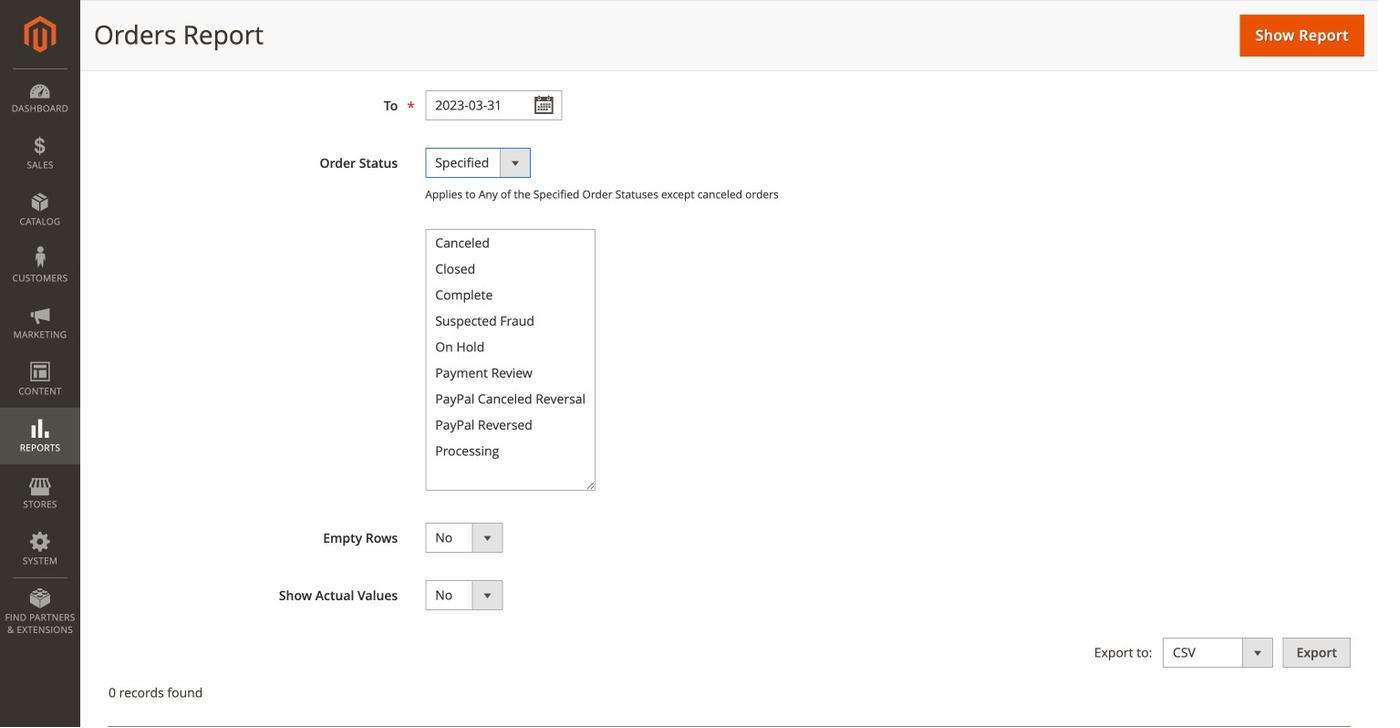 Task type: describe. For each thing, give the bounding box(es) containing it.
magento admin panel image
[[24, 16, 56, 53]]



Task type: vqa. For each thing, say whether or not it's contained in the screenshot.
Magento Admin Panel image in the top of the page
yes



Task type: locate. For each thing, give the bounding box(es) containing it.
menu bar
[[0, 68, 80, 645]]

None text field
[[425, 90, 562, 120]]

None text field
[[425, 33, 562, 63]]



